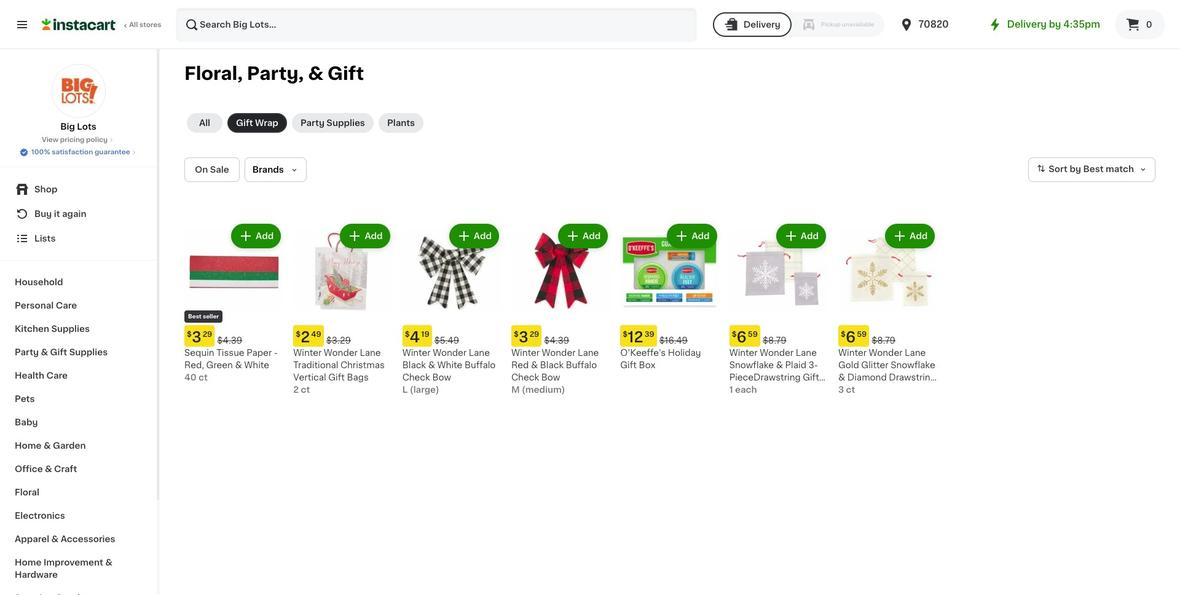 Task type: locate. For each thing, give the bounding box(es) containing it.
pricing
[[60, 136, 84, 143]]

0 horizontal spatial snowflake
[[730, 361, 774, 370]]

$6.59 original price: $8.79 element
[[839, 325, 938, 347], [730, 325, 829, 347]]

gift left box
[[620, 361, 637, 370]]

59 for winter wonder lane snowflake & plaid 3- piecedrawstring gift bag set - silver
[[748, 331, 758, 338]]

best match
[[1083, 165, 1134, 173]]

3 $ from the left
[[514, 331, 519, 338]]

0 horizontal spatial -
[[274, 349, 278, 357]]

0 horizontal spatial check
[[402, 373, 430, 382]]

bow up (large)
[[432, 373, 451, 382]]

$3.29 original price: $4.39 element up winter wonder lane red & black buffalo check bow m (medium)
[[511, 325, 611, 347]]

4 add from the left
[[583, 232, 601, 240]]

lane inside winter wonder lane red & black buffalo check bow m (medium)
[[578, 349, 599, 357]]

bow inside winter wonder lane red & black buffalo check bow m (medium)
[[541, 373, 560, 382]]

4 lane from the left
[[469, 349, 490, 357]]

party inside "link"
[[15, 348, 39, 357]]

& inside home improvement & hardware
[[105, 558, 113, 567]]

gift inside "$ 2 49 $3.29 winter wonder lane traditional christmas vertical gift bags 2 ct"
[[328, 373, 345, 382]]

1 $ from the left
[[187, 331, 192, 338]]

winter down 4
[[402, 349, 431, 357]]

1 horizontal spatial black
[[540, 361, 564, 370]]

1 bow from the left
[[541, 373, 560, 382]]

care up kitchen supplies link
[[56, 301, 77, 310]]

1 horizontal spatial 3
[[519, 330, 528, 344]]

office & craft link
[[7, 457, 149, 481]]

2 snowflake from the left
[[730, 361, 774, 370]]

personal care
[[15, 301, 77, 310]]

ct inside $ 3 29 $4.39 sequin tissue paper - red, green & white 40 ct
[[199, 373, 208, 382]]

m
[[511, 386, 520, 394]]

1 29 from the left
[[203, 331, 212, 338]]

0 horizontal spatial buffalo
[[465, 361, 496, 370]]

party up health
[[15, 348, 39, 357]]

None search field
[[176, 7, 697, 42]]

drawstring
[[889, 373, 936, 382]]

1 vertical spatial best
[[188, 314, 202, 319]]

add button
[[232, 225, 280, 247], [341, 225, 389, 247], [450, 225, 498, 247], [559, 225, 607, 247], [669, 225, 716, 247], [778, 225, 825, 247], [887, 225, 934, 247]]

bow inside $ 4 19 $5.49 winter wonder lane black & white buffalo check bow l (large)
[[432, 373, 451, 382]]

2 bag from the left
[[730, 386, 746, 394]]

0 horizontal spatial ct
[[199, 373, 208, 382]]

29 down seller
[[203, 331, 212, 338]]

1 $6.59 original price: $8.79 element from the left
[[839, 325, 938, 347]]

$6.59 original price: $8.79 element for &
[[730, 325, 829, 347]]

floral, party, & gift
[[184, 65, 364, 82]]

best for best seller
[[188, 314, 202, 319]]

2 add button from the left
[[341, 225, 389, 247]]

best seller
[[188, 314, 219, 319]]

6 $ from the left
[[405, 331, 410, 338]]

$6.59 original price: $8.79 element for glitter
[[839, 325, 938, 347]]

& up health care
[[41, 348, 48, 357]]

$ up gold
[[841, 331, 846, 338]]

home up hardware
[[15, 558, 42, 567]]

buffalo right red
[[566, 361, 597, 370]]

sequin
[[184, 349, 214, 357]]

59 up glitter
[[857, 331, 867, 338]]

check up (large)
[[402, 373, 430, 382]]

winter inside "$ 2 49 $3.29 winter wonder lane traditional christmas vertical gift bags 2 ct"
[[293, 349, 322, 357]]

& inside winter wonder lane gold glitter snowflake & diamond drawstring gift bag set
[[839, 373, 845, 382]]

guarantee
[[95, 149, 130, 156]]

lane inside $ 4 19 $5.49 winter wonder lane black & white buffalo check bow l (large)
[[469, 349, 490, 357]]

party & gift supplies link
[[7, 341, 149, 364]]

1 vertical spatial supplies
[[51, 325, 90, 333]]

add button for winter wonder lane black & white buffalo check bow
[[450, 225, 498, 247]]

3
[[192, 330, 201, 344], [519, 330, 528, 344], [839, 386, 844, 394]]

6 product group from the left
[[730, 221, 829, 396]]

winter up gold
[[839, 349, 867, 357]]

policy
[[86, 136, 108, 143]]

all up on
[[199, 119, 210, 127]]

add for winter wonder lane red & black buffalo check bow
[[583, 232, 601, 240]]

$3.29 original price: $4.39 element
[[184, 325, 284, 347], [511, 325, 611, 347]]

1 wonder from the left
[[324, 349, 358, 357]]

home inside home improvement & hardware
[[15, 558, 42, 567]]

1 vertical spatial -
[[765, 386, 769, 394]]

baby
[[15, 418, 38, 427]]

$ inside $ 12 39 $16.49 o'keeffe's holiday gift box
[[623, 331, 628, 338]]

3 winter from the left
[[839, 349, 867, 357]]

1 horizontal spatial $ 6 59
[[841, 330, 867, 344]]

3 lane from the left
[[905, 349, 926, 357]]

1 add button from the left
[[232, 225, 280, 247]]

0 horizontal spatial 3
[[192, 330, 201, 344]]

2 lane from the left
[[578, 349, 599, 357]]

1 horizontal spatial snowflake
[[891, 361, 935, 370]]

winter for winter wonder lane snowflake & plaid 3- piecedrawstring gift bag set - silver
[[730, 349, 758, 357]]

black
[[540, 361, 564, 370], [402, 361, 426, 370]]

0 horizontal spatial delivery
[[744, 20, 781, 29]]

lots
[[77, 122, 96, 131]]

supplies down personal care link
[[51, 325, 90, 333]]

2 $6.59 original price: $8.79 element from the left
[[730, 325, 829, 347]]

1 horizontal spatial best
[[1083, 165, 1104, 173]]

4 winter from the left
[[402, 349, 431, 357]]

0 horizontal spatial $4.39
[[217, 336, 242, 345]]

gift inside winter wonder lane snowflake & plaid 3- piecedrawstring gift bag set - silver
[[803, 373, 819, 382]]

winter up red
[[511, 349, 540, 357]]

winter inside winter wonder lane gold glitter snowflake & diamond drawstring gift bag set
[[839, 349, 867, 357]]

floral
[[15, 488, 39, 497]]

$ left the 19
[[405, 331, 410, 338]]

&
[[308, 65, 323, 82], [41, 348, 48, 357], [235, 361, 242, 370], [531, 361, 538, 370], [428, 361, 435, 370], [776, 361, 783, 370], [839, 373, 845, 382], [44, 441, 51, 450], [45, 465, 52, 473], [51, 535, 59, 543], [105, 558, 113, 567]]

bow up (medium)
[[541, 373, 560, 382]]

supplies left plants link
[[327, 119, 365, 127]]

winter up traditional
[[293, 349, 322, 357]]

2 29 from the left
[[530, 331, 539, 338]]

1 horizontal spatial $6.59 original price: $8.79 element
[[839, 325, 938, 347]]

0 horizontal spatial set
[[749, 386, 763, 394]]

-
[[274, 349, 278, 357], [765, 386, 769, 394]]

by for delivery
[[1049, 20, 1061, 29]]

$4.39 inside $ 3 29 $4.39 sequin tissue paper - red, green & white 40 ct
[[217, 336, 242, 345]]

all left 'stores'
[[129, 22, 138, 28]]

winter wonder lane snowflake & plaid 3- piecedrawstring gift bag set - silver
[[730, 349, 819, 394]]

59 for winter wonder lane gold glitter snowflake & diamond drawstring gift bag set
[[857, 331, 867, 338]]

1 black from the left
[[540, 361, 564, 370]]

6 up piecedrawstring
[[737, 330, 747, 344]]

ct right '40'
[[199, 373, 208, 382]]

2 6 from the left
[[737, 330, 747, 344]]

bags
[[347, 373, 369, 382]]

seller
[[203, 314, 219, 319]]

2 bow from the left
[[432, 373, 451, 382]]

red
[[511, 361, 529, 370]]

1 horizontal spatial 29
[[530, 331, 539, 338]]

& down accessories
[[105, 558, 113, 567]]

gift down 3-
[[803, 373, 819, 382]]

3 for 3
[[519, 330, 528, 344]]

winter inside winter wonder lane snowflake & plaid 3- piecedrawstring gift bag set - silver
[[730, 349, 758, 357]]

2 winter from the left
[[511, 349, 540, 357]]

big lots
[[60, 122, 96, 131]]

$ up piecedrawstring
[[732, 331, 737, 338]]

1 horizontal spatial check
[[511, 373, 539, 382]]

1 vertical spatial party
[[15, 348, 39, 357]]

product group
[[184, 221, 284, 384], [293, 221, 393, 396], [402, 221, 502, 396], [511, 221, 611, 396], [620, 221, 720, 372], [730, 221, 829, 396], [839, 221, 938, 396]]

wonder for winter wonder lane snowflake & plaid 3- piecedrawstring gift bag set - silver
[[760, 349, 794, 357]]

0 horizontal spatial 2
[[293, 386, 299, 394]]

black inside $ 4 19 $5.49 winter wonder lane black & white buffalo check bow l (large)
[[402, 361, 426, 370]]

white down $5.49
[[437, 361, 463, 370]]

0 horizontal spatial 6
[[737, 330, 747, 344]]

add button for sequin tissue paper - red, green & white
[[232, 225, 280, 247]]

wonder for winter wonder lane red & black buffalo check bow m (medium)
[[542, 349, 576, 357]]

2 left 49
[[301, 330, 310, 344]]

improvement
[[44, 558, 103, 567]]

best left seller
[[188, 314, 202, 319]]

29 for sequin tissue paper - red, green & white
[[203, 331, 212, 338]]

2 wonder from the left
[[542, 349, 576, 357]]

3 add button from the left
[[450, 225, 498, 247]]

0 vertical spatial best
[[1083, 165, 1104, 173]]

on sale
[[195, 165, 229, 174]]

2 white from the left
[[437, 361, 463, 370]]

29 inside $ 3 29 $4.39 sequin tissue paper - red, green & white 40 ct
[[203, 331, 212, 338]]

bag
[[857, 386, 874, 394], [730, 386, 746, 394]]

& up (large)
[[428, 361, 435, 370]]

4 product group from the left
[[511, 221, 611, 396]]

each
[[735, 386, 757, 394]]

1 $3.29 original price: $4.39 element from the left
[[184, 325, 284, 347]]

& inside $ 4 19 $5.49 winter wonder lane black & white buffalo check bow l (large)
[[428, 361, 435, 370]]

bag down diamond
[[857, 386, 874, 394]]

white inside $ 3 29 $4.39 sequin tissue paper - red, green & white 40 ct
[[244, 361, 269, 370]]

2 $4.39 from the left
[[544, 336, 569, 345]]

set
[[876, 386, 891, 394], [749, 386, 763, 394]]

2 home from the top
[[15, 558, 42, 567]]

lane inside "$ 2 49 $3.29 winter wonder lane traditional christmas vertical gift bags 2 ct"
[[360, 349, 381, 357]]

1 6 from the left
[[846, 330, 856, 344]]

5 add from the left
[[692, 232, 710, 240]]

0 horizontal spatial by
[[1049, 20, 1061, 29]]

wonder down $5.49
[[433, 349, 467, 357]]

0 horizontal spatial $6.59 original price: $8.79 element
[[730, 325, 829, 347]]

lists
[[34, 234, 56, 243]]

0 vertical spatial by
[[1049, 20, 1061, 29]]

4 add button from the left
[[559, 225, 607, 247]]

big lots logo image
[[51, 64, 105, 118]]

lane up christmas at left bottom
[[360, 349, 381, 357]]

3 inside $3.29 original price: $4.39 element
[[519, 330, 528, 344]]

1 add from the left
[[256, 232, 274, 240]]

add for sequin tissue paper - red, green & white
[[256, 232, 274, 240]]

1 59 from the left
[[857, 331, 867, 338]]

home up office
[[15, 441, 42, 450]]

lane for winter wonder lane gold glitter snowflake & diamond drawstring gift bag set
[[905, 349, 926, 357]]

gift inside winter wonder lane gold glitter snowflake & diamond drawstring gift bag set
[[839, 386, 855, 394]]

party for party & gift supplies
[[15, 348, 39, 357]]

set down piecedrawstring
[[749, 386, 763, 394]]

& left plaid
[[776, 361, 783, 370]]

1 horizontal spatial 59
[[857, 331, 867, 338]]

1 snowflake from the left
[[891, 361, 935, 370]]

1 horizontal spatial $4.39
[[544, 336, 569, 345]]

black up 'l' in the left bottom of the page
[[402, 361, 426, 370]]

gift inside "link"
[[50, 348, 67, 357]]

1 vertical spatial home
[[15, 558, 42, 567]]

glitter
[[861, 361, 889, 370]]

by left 4:35pm
[[1049, 20, 1061, 29]]

1 lane from the left
[[360, 349, 381, 357]]

wonder up (medium)
[[542, 349, 576, 357]]

4:35pm
[[1064, 20, 1100, 29]]

39
[[645, 331, 655, 338]]

piecedrawstring
[[730, 373, 801, 382]]

2 product group from the left
[[293, 221, 393, 396]]

lane up drawstring
[[905, 349, 926, 357]]

2 check from the left
[[402, 373, 430, 382]]

buffalo left red
[[465, 361, 496, 370]]

best inside "field"
[[1083, 165, 1104, 173]]

2 vertical spatial supplies
[[69, 348, 108, 357]]

$ up red
[[514, 331, 519, 338]]

$ up sequin
[[187, 331, 192, 338]]

1 horizontal spatial party
[[301, 119, 325, 127]]

7 add from the left
[[910, 232, 928, 240]]

$ left 49
[[296, 331, 301, 338]]

snowflake up drawstring
[[891, 361, 935, 370]]

70820 button
[[899, 7, 973, 42]]

winter
[[293, 349, 322, 357], [511, 349, 540, 357], [839, 349, 867, 357], [402, 349, 431, 357], [730, 349, 758, 357]]

1 horizontal spatial bag
[[857, 386, 874, 394]]

wonder up glitter
[[869, 349, 903, 357]]

2 down vertical
[[293, 386, 299, 394]]

5 lane from the left
[[796, 349, 817, 357]]

0 horizontal spatial all
[[129, 22, 138, 28]]

2 add from the left
[[365, 232, 383, 240]]

$3.29 original price: $4.39 element for wonder
[[511, 325, 611, 347]]

0 vertical spatial -
[[274, 349, 278, 357]]

$6.59 original price: $8.79 element up plaid
[[730, 325, 829, 347]]

7 add button from the left
[[887, 225, 934, 247]]

5 add button from the left
[[669, 225, 716, 247]]

& up 3 ct
[[839, 373, 845, 382]]

wonder inside winter wonder lane red & black buffalo check bow m (medium)
[[542, 349, 576, 357]]

lane left the o'keeffe's
[[578, 349, 599, 357]]

buffalo inside $ 4 19 $5.49 winter wonder lane black & white buffalo check bow l (large)
[[465, 361, 496, 370]]

0 horizontal spatial 29
[[203, 331, 212, 338]]

set down diamond
[[876, 386, 891, 394]]

1 $8.79 from the left
[[872, 336, 896, 345]]

0 horizontal spatial black
[[402, 361, 426, 370]]

health care
[[15, 371, 68, 380]]

6
[[846, 330, 856, 344], [737, 330, 747, 344]]

winter up piecedrawstring
[[730, 349, 758, 357]]

1 horizontal spatial bow
[[541, 373, 560, 382]]

6 add button from the left
[[778, 225, 825, 247]]

stores
[[140, 22, 161, 28]]

wonder inside winter wonder lane snowflake & plaid 3- piecedrawstring gift bag set - silver
[[760, 349, 794, 357]]

white down 'paper'
[[244, 361, 269, 370]]

party right wrap at the left of page
[[301, 119, 325, 127]]

0 horizontal spatial $8.79
[[763, 336, 787, 345]]

apparel
[[15, 535, 49, 543]]

0 vertical spatial all
[[129, 22, 138, 28]]

gold
[[839, 361, 859, 370]]

2 $8.79 from the left
[[763, 336, 787, 345]]

2 59 from the left
[[748, 331, 758, 338]]

$ 3 29 $4.39 sequin tissue paper - red, green & white 40 ct
[[184, 330, 278, 382]]

gift down kitchen supplies
[[50, 348, 67, 357]]

$ left 39
[[623, 331, 628, 338]]

product group containing 4
[[402, 221, 502, 396]]

6 up gold
[[846, 330, 856, 344]]

delivery for delivery
[[744, 20, 781, 29]]

0 horizontal spatial $3.29 original price: $4.39 element
[[184, 325, 284, 347]]

1 check from the left
[[511, 373, 539, 382]]

$8.79 up glitter
[[872, 336, 896, 345]]

wonder down $3.29
[[324, 349, 358, 357]]

home for home improvement & hardware
[[15, 558, 42, 567]]

by inside "field"
[[1070, 165, 1081, 173]]

- right 'paper'
[[274, 349, 278, 357]]

best inside 'product' group
[[188, 314, 202, 319]]

29 inside the $ 3 29
[[530, 331, 539, 338]]

3 up red
[[519, 330, 528, 344]]

3 add from the left
[[474, 232, 492, 240]]

1 horizontal spatial 6
[[846, 330, 856, 344]]

delivery inside delivery by 4:35pm link
[[1007, 20, 1047, 29]]

ct for 3
[[199, 373, 208, 382]]

check
[[511, 373, 539, 382], [402, 373, 430, 382]]

0 horizontal spatial party
[[15, 348, 39, 357]]

ct down diamond
[[846, 386, 855, 394]]

29
[[203, 331, 212, 338], [530, 331, 539, 338]]

5 product group from the left
[[620, 221, 720, 372]]

supplies inside "link"
[[69, 348, 108, 357]]

sort by
[[1049, 165, 1081, 173]]

3 down gold
[[839, 386, 844, 394]]

0 horizontal spatial bag
[[730, 386, 746, 394]]

2 $3.29 original price: $4.39 element from the left
[[511, 325, 611, 347]]

0 horizontal spatial 59
[[748, 331, 758, 338]]

2 $ 6 59 from the left
[[732, 330, 758, 344]]

ct inside "$ 2 49 $3.29 winter wonder lane traditional christmas vertical gift bags 2 ct"
[[301, 386, 310, 394]]

1 buffalo from the left
[[566, 361, 597, 370]]

paper
[[247, 349, 272, 357]]

2 black from the left
[[402, 361, 426, 370]]

5 $ from the left
[[841, 331, 846, 338]]

delivery inside delivery button
[[744, 20, 781, 29]]

personal care link
[[7, 294, 149, 317]]

gift wrap link
[[227, 113, 287, 133]]

ct down vertical
[[301, 386, 310, 394]]

set inside winter wonder lane snowflake & plaid 3- piecedrawstring gift bag set - silver
[[749, 386, 763, 394]]

supplies
[[327, 119, 365, 127], [51, 325, 90, 333], [69, 348, 108, 357]]

29 up winter wonder lane red & black buffalo check bow m (medium)
[[530, 331, 539, 338]]

3 product group from the left
[[402, 221, 502, 396]]

1 vertical spatial care
[[46, 371, 68, 380]]

check inside winter wonder lane red & black buffalo check bow m (medium)
[[511, 373, 539, 382]]

snowflake up piecedrawstring
[[730, 361, 774, 370]]

best left match
[[1083, 165, 1104, 173]]

0 horizontal spatial bow
[[432, 373, 451, 382]]

$4.39 up tissue
[[217, 336, 242, 345]]

wrap
[[255, 119, 278, 127]]

1 horizontal spatial $8.79
[[872, 336, 896, 345]]

& left craft on the bottom left of page
[[45, 465, 52, 473]]

$4.39 right the $ 3 29
[[544, 336, 569, 345]]

59 up winter wonder lane snowflake & plaid 3- piecedrawstring gift bag set - silver
[[748, 331, 758, 338]]

100% satisfaction guarantee button
[[19, 145, 138, 157]]

2 $ from the left
[[296, 331, 301, 338]]

3 inside $ 3 29 $4.39 sequin tissue paper - red, green & white 40 ct
[[192, 330, 201, 344]]

& down tissue
[[235, 361, 242, 370]]

1 set from the left
[[876, 386, 891, 394]]

0 vertical spatial care
[[56, 301, 77, 310]]

1 horizontal spatial buffalo
[[566, 361, 597, 370]]

traditional
[[293, 361, 338, 370]]

1 winter from the left
[[293, 349, 322, 357]]

3-
[[809, 361, 818, 370]]

1 vertical spatial 2
[[293, 386, 299, 394]]

$6.59 original price: $8.79 element up glitter
[[839, 325, 938, 347]]

by right sort
[[1070, 165, 1081, 173]]

bag inside winter wonder lane snowflake & plaid 3- piecedrawstring gift bag set - silver
[[730, 386, 746, 394]]

lane up 3-
[[796, 349, 817, 357]]

$ inside the $ 3 29
[[514, 331, 519, 338]]

- down piecedrawstring
[[765, 386, 769, 394]]

$3.29 original price: $4.39 element up tissue
[[184, 325, 284, 347]]

lane inside winter wonder lane gold glitter snowflake & diamond drawstring gift bag set
[[905, 349, 926, 357]]

best for best match
[[1083, 165, 1104, 173]]

$ 3 29
[[514, 330, 539, 344]]

$ 6 59
[[841, 330, 867, 344], [732, 330, 758, 344]]

gift left bags at the bottom left
[[328, 373, 345, 382]]

1 horizontal spatial delivery
[[1007, 20, 1047, 29]]

0 horizontal spatial best
[[188, 314, 202, 319]]

wonder inside "$ 2 49 $3.29 winter wonder lane traditional christmas vertical gift bags 2 ct"
[[324, 349, 358, 357]]

winter inside winter wonder lane red & black buffalo check bow m (medium)
[[511, 349, 540, 357]]

& inside $ 3 29 $4.39 sequin tissue paper - red, green & white 40 ct
[[235, 361, 242, 370]]

1 product group from the left
[[184, 221, 284, 384]]

1 horizontal spatial white
[[437, 361, 463, 370]]

1 $4.39 from the left
[[217, 336, 242, 345]]

& inside winter wonder lane red & black buffalo check bow m (medium)
[[531, 361, 538, 370]]

0 horizontal spatial $ 6 59
[[732, 330, 758, 344]]

1 vertical spatial all
[[199, 119, 210, 127]]

1 horizontal spatial ct
[[301, 386, 310, 394]]

3 wonder from the left
[[869, 349, 903, 357]]

delivery
[[1007, 20, 1047, 29], [744, 20, 781, 29]]

1 horizontal spatial by
[[1070, 165, 1081, 173]]

1 horizontal spatial $3.29 original price: $4.39 element
[[511, 325, 611, 347]]

lane down $4.19 original price: $5.49 'element'
[[469, 349, 490, 357]]

floral link
[[7, 481, 149, 504]]

& inside "link"
[[41, 348, 48, 357]]

0 vertical spatial supplies
[[327, 119, 365, 127]]

$4.39
[[217, 336, 242, 345], [544, 336, 569, 345]]

4 $ from the left
[[623, 331, 628, 338]]

1 horizontal spatial -
[[765, 386, 769, 394]]

0 vertical spatial party
[[301, 119, 325, 127]]

0 vertical spatial 2
[[301, 330, 310, 344]]

it
[[54, 210, 60, 218]]

electronics
[[15, 511, 65, 520]]

supplies down kitchen supplies link
[[69, 348, 108, 357]]

party,
[[247, 65, 304, 82]]

59
[[857, 331, 867, 338], [748, 331, 758, 338]]

& right red
[[531, 361, 538, 370]]

0
[[1146, 20, 1152, 29]]

1 white from the left
[[244, 361, 269, 370]]

snowflake
[[891, 361, 935, 370], [730, 361, 774, 370]]

bag down piecedrawstring
[[730, 386, 746, 394]]

care down party & gift supplies
[[46, 371, 68, 380]]

1 horizontal spatial all
[[199, 119, 210, 127]]

4 wonder from the left
[[433, 349, 467, 357]]

1 horizontal spatial set
[[876, 386, 891, 394]]

check down red
[[511, 373, 539, 382]]

all stores
[[129, 22, 161, 28]]

black up (medium)
[[540, 361, 564, 370]]

gift down diamond
[[839, 386, 855, 394]]

wonder inside winter wonder lane gold glitter snowflake & diamond drawstring gift bag set
[[869, 349, 903, 357]]

lane inside winter wonder lane snowflake & plaid 3- piecedrawstring gift bag set - silver
[[796, 349, 817, 357]]

6 add from the left
[[801, 232, 819, 240]]

$ 6 59 up gold
[[841, 330, 867, 344]]

2 buffalo from the left
[[465, 361, 496, 370]]

1 vertical spatial by
[[1070, 165, 1081, 173]]

add for winter wonder lane traditional christmas vertical gift bags
[[365, 232, 383, 240]]

1 home from the top
[[15, 441, 42, 450]]

2 set from the left
[[749, 386, 763, 394]]

$8.79 up winter wonder lane snowflake & plaid 3- piecedrawstring gift bag set - silver
[[763, 336, 787, 345]]

gift wrap
[[236, 119, 278, 127]]

$4.19 original price: $5.49 element
[[402, 325, 502, 347]]

$ 6 59 up piecedrawstring
[[732, 330, 758, 344]]

5 wonder from the left
[[760, 349, 794, 357]]

satisfaction
[[52, 149, 93, 156]]

by for sort
[[1070, 165, 1081, 173]]

0 vertical spatial home
[[15, 441, 42, 450]]

christmas
[[341, 361, 385, 370]]

3 up sequin
[[192, 330, 201, 344]]

0 horizontal spatial white
[[244, 361, 269, 370]]

(medium)
[[522, 386, 565, 394]]

5 winter from the left
[[730, 349, 758, 357]]

care for health care
[[46, 371, 68, 380]]

wonder up plaid
[[760, 349, 794, 357]]

1 $ 6 59 from the left
[[841, 330, 867, 344]]

$ inside "$ 2 49 $3.29 winter wonder lane traditional christmas vertical gift bags 2 ct"
[[296, 331, 301, 338]]

plants link
[[379, 113, 424, 133]]

1 bag from the left
[[857, 386, 874, 394]]

brands
[[253, 165, 284, 174]]



Task type: describe. For each thing, give the bounding box(es) containing it.
2 horizontal spatial ct
[[846, 386, 855, 394]]

all for all
[[199, 119, 210, 127]]

diamond
[[848, 373, 887, 382]]

add button for winter wonder lane traditional christmas vertical gift bags
[[341, 225, 389, 247]]

$12.39 original price: $16.49 element
[[620, 325, 720, 347]]

craft
[[54, 465, 77, 473]]

electronics link
[[7, 504, 149, 527]]

19
[[421, 331, 430, 338]]

winter inside $ 4 19 $5.49 winter wonder lane black & white buffalo check bow l (large)
[[402, 349, 431, 357]]

6 for winter wonder lane gold glitter snowflake & diamond drawstring gift bag set
[[846, 330, 856, 344]]

winter for winter wonder lane red & black buffalo check bow m (medium)
[[511, 349, 540, 357]]

big
[[60, 122, 75, 131]]

buffalo inside winter wonder lane red & black buffalo check bow m (medium)
[[566, 361, 597, 370]]

apparel & accessories
[[15, 535, 115, 543]]

office
[[15, 465, 43, 473]]

6 for winter wonder lane snowflake & plaid 3- piecedrawstring gift bag set - silver
[[737, 330, 747, 344]]

kitchen supplies link
[[7, 317, 149, 341]]

$5.49
[[434, 336, 459, 345]]

baby link
[[7, 411, 149, 434]]

hardware
[[15, 570, 58, 579]]

add for o'keeffe's holiday gift box
[[692, 232, 710, 240]]

supplies for kitchen supplies
[[51, 325, 90, 333]]

holiday
[[668, 349, 701, 357]]

$3.29
[[326, 336, 351, 345]]

all link
[[187, 113, 223, 133]]

home improvement & hardware link
[[7, 551, 149, 586]]

supplies for party supplies
[[327, 119, 365, 127]]

set inside winter wonder lane gold glitter snowflake & diamond drawstring gift bag set
[[876, 386, 891, 394]]

Search field
[[177, 9, 696, 41]]

29 for 3
[[530, 331, 539, 338]]

delivery for delivery by 4:35pm
[[1007, 20, 1047, 29]]

big lots link
[[51, 64, 105, 133]]

0 button
[[1115, 10, 1166, 39]]

delivery by 4:35pm link
[[988, 17, 1100, 32]]

garden
[[53, 441, 86, 450]]

care for personal care
[[56, 301, 77, 310]]

buy it again link
[[7, 202, 149, 226]]

$2.49 original price: $3.29 element
[[293, 325, 393, 347]]

box
[[639, 361, 656, 370]]

all stores link
[[42, 7, 162, 42]]

home for home & garden
[[15, 441, 42, 450]]

winter for winter wonder lane gold glitter snowflake & diamond drawstring gift bag set
[[839, 349, 867, 357]]

instacart logo image
[[42, 17, 116, 32]]

l
[[402, 386, 408, 394]]

gift inside $ 12 39 $16.49 o'keeffe's holiday gift box
[[620, 361, 637, 370]]

product group containing 12
[[620, 221, 720, 372]]

add button for o'keeffe's holiday gift box
[[669, 225, 716, 247]]

plaid
[[785, 361, 807, 370]]

winter wonder lane gold glitter snowflake & diamond drawstring gift bag set
[[839, 349, 936, 394]]

all for all stores
[[129, 22, 138, 28]]

7 product group from the left
[[839, 221, 938, 396]]

& right apparel
[[51, 535, 59, 543]]

lane for winter wonder lane red & black buffalo check bow m (medium)
[[578, 349, 599, 357]]

delivery button
[[713, 12, 792, 37]]

delivery by 4:35pm
[[1007, 20, 1100, 29]]

100%
[[31, 149, 50, 156]]

kitchen
[[15, 325, 49, 333]]

on
[[195, 165, 208, 174]]

shop
[[34, 185, 57, 194]]

1 horizontal spatial 2
[[301, 330, 310, 344]]

Best match Sort by field
[[1029, 157, 1156, 182]]

home & garden
[[15, 441, 86, 450]]

kitchen supplies
[[15, 325, 90, 333]]

$ 2 49 $3.29 winter wonder lane traditional christmas vertical gift bags 2 ct
[[293, 330, 385, 394]]

wonder for winter wonder lane gold glitter snowflake & diamond drawstring gift bag set
[[869, 349, 903, 357]]

add button for winter wonder lane red & black buffalo check bow
[[559, 225, 607, 247]]

wonder inside $ 4 19 $5.49 winter wonder lane black & white buffalo check bow l (large)
[[433, 349, 467, 357]]

health
[[15, 371, 44, 380]]

snowflake inside winter wonder lane gold glitter snowflake & diamond drawstring gift bag set
[[891, 361, 935, 370]]

lane for winter wonder lane snowflake & plaid 3- piecedrawstring gift bag set - silver
[[796, 349, 817, 357]]

49
[[311, 331, 321, 338]]

brands button
[[245, 157, 307, 182]]

gift left wrap at the left of page
[[236, 119, 253, 127]]

& right party,
[[308, 65, 323, 82]]

12
[[628, 330, 643, 344]]

office & craft
[[15, 465, 77, 473]]

snowflake inside winter wonder lane snowflake & plaid 3- piecedrawstring gift bag set - silver
[[730, 361, 774, 370]]

black inside winter wonder lane red & black buffalo check bow m (medium)
[[540, 361, 564, 370]]

view
[[42, 136, 58, 143]]

4
[[410, 330, 420, 344]]

check inside $ 4 19 $5.49 winter wonder lane black & white buffalo check bow l (large)
[[402, 373, 430, 382]]

bag inside winter wonder lane gold glitter snowflake & diamond drawstring gift bag set
[[857, 386, 874, 394]]

add for winter wonder lane gold glitter snowflake & diamond drawstring gift bag set
[[910, 232, 928, 240]]

- inside winter wonder lane snowflake & plaid 3- piecedrawstring gift bag set - silver
[[765, 386, 769, 394]]

3 ct
[[839, 386, 855, 394]]

$ inside $ 4 19 $5.49 winter wonder lane black & white buffalo check bow l (large)
[[405, 331, 410, 338]]

on sale button
[[184, 157, 240, 182]]

household link
[[7, 270, 149, 294]]

7 $ from the left
[[732, 331, 737, 338]]

$ 6 59 for winter wonder lane snowflake & plaid 3- piecedrawstring gift bag set - silver
[[732, 330, 758, 344]]

1
[[730, 386, 733, 394]]

$3.29 original price: $4.39 element for 3
[[184, 325, 284, 347]]

service type group
[[713, 12, 884, 37]]

product group containing 2
[[293, 221, 393, 396]]

party supplies
[[301, 119, 365, 127]]

pets link
[[7, 387, 149, 411]]

plants
[[387, 119, 415, 127]]

& left garden
[[44, 441, 51, 450]]

accessories
[[61, 535, 115, 543]]

$8.79 for glitter
[[872, 336, 896, 345]]

red,
[[184, 361, 204, 370]]

home improvement & hardware
[[15, 558, 113, 579]]

floral,
[[184, 65, 243, 82]]

health care link
[[7, 364, 149, 387]]

40
[[184, 373, 196, 382]]

$ 6 59 for winter wonder lane gold glitter snowflake & diamond drawstring gift bag set
[[841, 330, 867, 344]]

3 for sequin tissue paper - red, green & white
[[192, 330, 201, 344]]

match
[[1106, 165, 1134, 173]]

ct for 2
[[301, 386, 310, 394]]

add button for winter wonder lane snowflake & plaid 3- piecedrawstring gift bag set - silver
[[778, 225, 825, 247]]

again
[[62, 210, 86, 218]]

2 horizontal spatial 3
[[839, 386, 844, 394]]

100% satisfaction guarantee
[[31, 149, 130, 156]]

$ inside $ 3 29 $4.39 sequin tissue paper - red, green & white 40 ct
[[187, 331, 192, 338]]

70820
[[919, 20, 949, 29]]

winter wonder lane red & black buffalo check bow m (medium)
[[511, 349, 599, 394]]

personal
[[15, 301, 54, 310]]

party for party supplies
[[301, 119, 325, 127]]

buy it again
[[34, 210, 86, 218]]

silver
[[771, 386, 795, 394]]

white inside $ 4 19 $5.49 winter wonder lane black & white buffalo check bow l (large)
[[437, 361, 463, 370]]

& inside winter wonder lane snowflake & plaid 3- piecedrawstring gift bag set - silver
[[776, 361, 783, 370]]

add button for winter wonder lane gold glitter snowflake & diamond drawstring gift bag set
[[887, 225, 934, 247]]

$8.79 for &
[[763, 336, 787, 345]]

1 each
[[730, 386, 757, 394]]

add for winter wonder lane black & white buffalo check bow
[[474, 232, 492, 240]]

green
[[206, 361, 233, 370]]

- inside $ 3 29 $4.39 sequin tissue paper - red, green & white 40 ct
[[274, 349, 278, 357]]

$16.49
[[659, 336, 688, 345]]

apparel & accessories link
[[7, 527, 149, 551]]

household
[[15, 278, 63, 286]]

view pricing policy
[[42, 136, 108, 143]]

party supplies link
[[292, 113, 374, 133]]

add for winter wonder lane snowflake & plaid 3- piecedrawstring gift bag set - silver
[[801, 232, 819, 240]]

sort
[[1049, 165, 1068, 173]]

gift up party supplies link
[[328, 65, 364, 82]]



Task type: vqa. For each thing, say whether or not it's contained in the screenshot.
leftmost Best
yes



